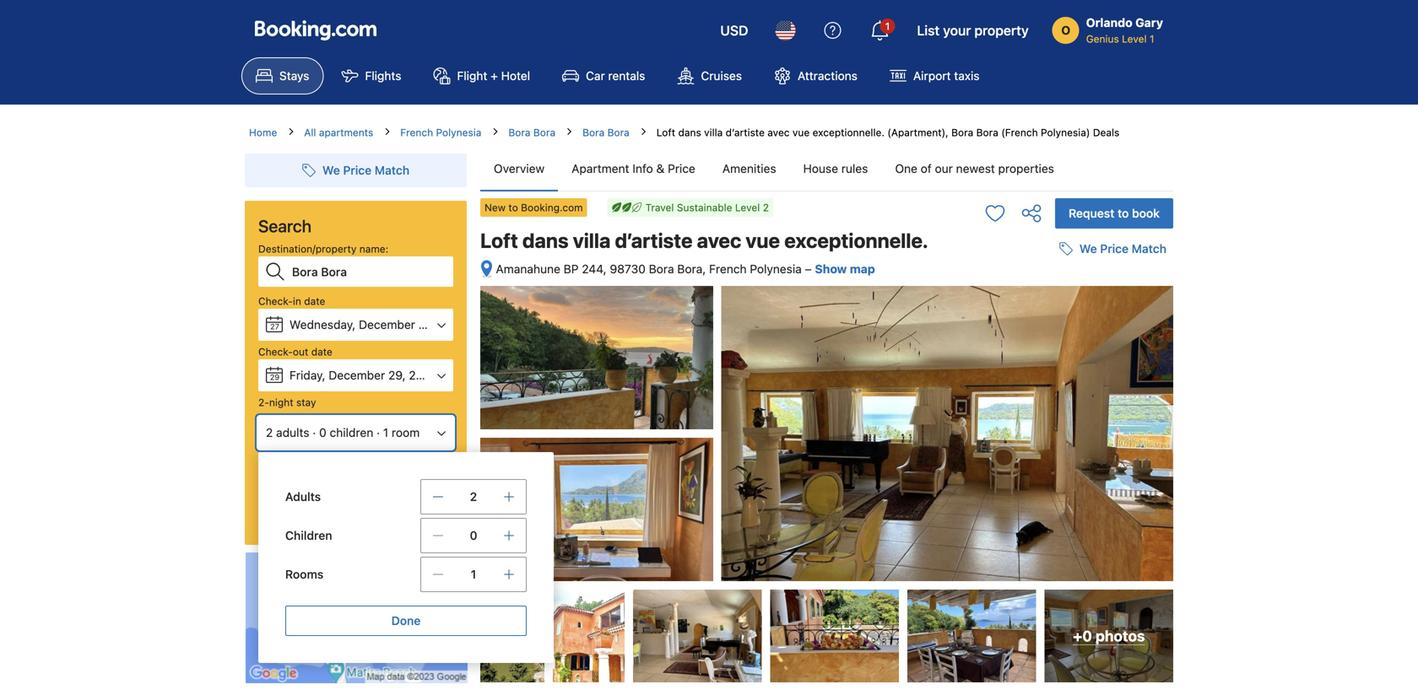 Task type: locate. For each thing, give the bounding box(es) containing it.
we down all apartments
[[322, 163, 340, 177]]

map right –
[[850, 262, 875, 276]]

home
[[249, 127, 277, 138]]

1 horizontal spatial level
[[1122, 33, 1147, 45]]

1 up done button
[[471, 568, 477, 582]]

2023 for wednesday, december 27, 2023
[[438, 318, 466, 332]]

1 horizontal spatial 2
[[470, 490, 477, 504]]

we down request
[[1080, 242, 1097, 256]]

1 horizontal spatial 0
[[470, 529, 477, 543]]

match for bottommost we price match dropdown button
[[1132, 242, 1167, 256]]

0 horizontal spatial show
[[319, 627, 350, 641]]

hotel
[[501, 69, 530, 83]]

check-in date
[[258, 296, 325, 307]]

your account menu orlando gary genius level 1 element
[[1053, 8, 1170, 46]]

1 bora bora link from the left
[[509, 125, 556, 140]]

1 vertical spatial avec
[[697, 229, 742, 252]]

0 vertical spatial avec
[[768, 127, 790, 138]]

0 horizontal spatial loft
[[480, 229, 518, 252]]

1 horizontal spatial to
[[1118, 206, 1129, 220]]

to for booking.com
[[509, 202, 518, 214]]

Where are you going? field
[[285, 257, 453, 287]]

dans up amanahune
[[523, 229, 569, 252]]

usd button
[[710, 10, 759, 51]]

0 vertical spatial match
[[375, 163, 410, 177]]

· right children
[[377, 426, 380, 440]]

airport
[[914, 69, 951, 83]]

0 horizontal spatial avec
[[697, 229, 742, 252]]

amanahune bp 244, 98730 bora bora, french polynesia – show map
[[496, 262, 875, 276]]

show left on
[[319, 627, 350, 641]]

avec for loft dans villa d'artiste avec vue exceptionnelle.
[[697, 229, 742, 252]]

we price match button down apartments
[[295, 155, 416, 186]]

polynesia)
[[1041, 127, 1091, 138]]

1 horizontal spatial match
[[1132, 242, 1167, 256]]

0 vertical spatial d'artiste
[[726, 127, 765, 138]]

booking.com
[[521, 202, 583, 214]]

map inside search section
[[370, 627, 394, 641]]

1 left room
[[383, 426, 389, 440]]

search
[[258, 216, 312, 236]]

to
[[509, 202, 518, 214], [1118, 206, 1129, 220]]

0 vertical spatial map
[[850, 262, 875, 276]]

0 vertical spatial 2
[[763, 202, 769, 214]]

1 bora bora from the left
[[509, 127, 556, 138]]

d'artiste up the amenities
[[726, 127, 765, 138]]

french right bora,
[[709, 262, 747, 276]]

out
[[293, 346, 308, 358]]

bora bora for 2nd bora bora link
[[583, 127, 630, 138]]

0 vertical spatial we
[[322, 163, 340, 177]]

2 for 2
[[470, 490, 477, 504]]

level down amenities link
[[735, 202, 760, 214]]

1 horizontal spatial vue
[[793, 127, 810, 138]]

0 vertical spatial loft
[[657, 127, 676, 138]]

0 horizontal spatial vue
[[746, 229, 780, 252]]

0 horizontal spatial level
[[735, 202, 760, 214]]

1 horizontal spatial dans
[[678, 127, 701, 138]]

bp
[[564, 262, 579, 276]]

check- for out
[[258, 346, 293, 358]]

travel sustainable level 2
[[646, 202, 769, 214]]

0 horizontal spatial map
[[370, 627, 394, 641]]

2 vertical spatial 2
[[470, 490, 477, 504]]

we price match down apartments
[[322, 163, 410, 177]]

flight + hotel link
[[419, 57, 545, 95]]

0 horizontal spatial bora bora
[[509, 127, 556, 138]]

1 · from the left
[[313, 426, 316, 440]]

loft up click to open map view icon
[[480, 229, 518, 252]]

price right &
[[668, 162, 696, 176]]

room
[[392, 426, 420, 440]]

show right –
[[815, 262, 847, 276]]

0 vertical spatial exceptionnelle.
[[813, 127, 885, 138]]

0 vertical spatial polynesia
[[436, 127, 482, 138]]

vue down travel sustainable level 2 at the top
[[746, 229, 780, 252]]

0 horizontal spatial to
[[509, 202, 518, 214]]

one of our newest properties
[[895, 162, 1055, 176]]

to left book
[[1118, 206, 1129, 220]]

0 horizontal spatial villa
[[573, 229, 611, 252]]

bora
[[509, 127, 531, 138], [534, 127, 556, 138], [583, 127, 605, 138], [608, 127, 630, 138], [952, 127, 974, 138], [977, 127, 999, 138], [649, 262, 674, 276]]

0 horizontal spatial ·
[[313, 426, 316, 440]]

0 vertical spatial date
[[304, 296, 325, 307]]

1 vertical spatial exceptionnelle.
[[785, 229, 928, 252]]

1 horizontal spatial show
[[815, 262, 847, 276]]

1 vertical spatial 2
[[266, 426, 273, 440]]

1 vertical spatial check-
[[258, 346, 293, 358]]

usd
[[721, 22, 748, 38]]

request to book button
[[1056, 198, 1174, 229]]

villa up the amenities
[[704, 127, 723, 138]]

1 vertical spatial 0
[[470, 529, 477, 543]]

2 bora bora from the left
[[583, 127, 630, 138]]

we
[[322, 163, 340, 177], [1080, 242, 1097, 256]]

bora bora link up apartment at the top left
[[583, 125, 630, 140]]

1 horizontal spatial villa
[[704, 127, 723, 138]]

1 horizontal spatial d'artiste
[[726, 127, 765, 138]]

2023
[[438, 318, 466, 332], [409, 369, 438, 383]]

friday,
[[290, 369, 326, 383]]

1 vertical spatial level
[[735, 202, 760, 214]]

december left 29, at the bottom left of page
[[329, 369, 385, 383]]

match inside search section
[[375, 163, 410, 177]]

french inside french polynesia link
[[400, 127, 433, 138]]

0 horizontal spatial match
[[375, 163, 410, 177]]

vue for loft dans villa d'artiste avec vue exceptionnelle. (apartment), bora bora (french polynesia) deals
[[793, 127, 810, 138]]

1 check- from the top
[[258, 296, 293, 307]]

price down request to book button
[[1101, 242, 1129, 256]]

december for wednesday,
[[359, 318, 415, 332]]

polynesia down flight
[[436, 127, 482, 138]]

0 vertical spatial we price match
[[322, 163, 410, 177]]

2 inside dropdown button
[[266, 426, 273, 440]]

show inside search section
[[319, 627, 350, 641]]

bora bora up overview at the left top of page
[[509, 127, 556, 138]]

2023 right 27,
[[438, 318, 466, 332]]

2 · from the left
[[377, 426, 380, 440]]

1 horizontal spatial avec
[[768, 127, 790, 138]]

loft dans villa d'artiste avec vue exceptionnelle. (apartment), bora bora (french polynesia) deals link
[[657, 127, 1120, 138]]

loft up &
[[657, 127, 676, 138]]

0 vertical spatial dans
[[678, 127, 701, 138]]

d'artiste
[[726, 127, 765, 138], [615, 229, 693, 252]]

1 horizontal spatial bora bora
[[583, 127, 630, 138]]

to right new
[[509, 202, 518, 214]]

1 horizontal spatial map
[[850, 262, 875, 276]]

check- down 27
[[258, 346, 293, 358]]

0 vertical spatial 2023
[[438, 318, 466, 332]]

bora bora link
[[509, 125, 556, 140], [583, 125, 630, 140]]

1 down "gary"
[[1150, 33, 1155, 45]]

bora,
[[678, 262, 706, 276]]

december for friday,
[[329, 369, 385, 383]]

1 horizontal spatial loft
[[657, 127, 676, 138]]

1 vertical spatial villa
[[573, 229, 611, 252]]

match
[[375, 163, 410, 177], [1132, 242, 1167, 256]]

in
[[293, 296, 301, 307]]

bora bora link up overview at the left top of page
[[509, 125, 556, 140]]

check-
[[258, 296, 293, 307], [258, 346, 293, 358]]

level inside orlando gary genius level 1
[[1122, 33, 1147, 45]]

0 horizontal spatial price
[[343, 163, 372, 177]]

· right adults
[[313, 426, 316, 440]]

2023 right 29, at the bottom left of page
[[409, 369, 438, 383]]

your
[[943, 22, 971, 38]]

avec up the amenities
[[768, 127, 790, 138]]

to inside button
[[1118, 206, 1129, 220]]

1 vertical spatial 2023
[[409, 369, 438, 383]]

0 vertical spatial 0
[[319, 426, 327, 440]]

1 vertical spatial we price match
[[1080, 242, 1167, 256]]

1 vertical spatial we
[[1080, 242, 1097, 256]]

december left 27,
[[359, 318, 415, 332]]

0 horizontal spatial 0
[[319, 426, 327, 440]]

vue up house
[[793, 127, 810, 138]]

1 horizontal spatial polynesia
[[750, 262, 802, 276]]

villa up 244, at top
[[573, 229, 611, 252]]

0 vertical spatial we price match button
[[295, 155, 416, 186]]

2
[[763, 202, 769, 214], [266, 426, 273, 440], [470, 490, 477, 504]]

d'artiste down 'travel' on the left top
[[615, 229, 693, 252]]

1 horizontal spatial we price match
[[1080, 242, 1167, 256]]

amenities
[[723, 162, 777, 176]]

newest
[[956, 162, 995, 176]]

destination/property name:
[[258, 243, 389, 255]]

check- for in
[[258, 296, 293, 307]]

exceptionnelle. up rules on the right top
[[813, 127, 885, 138]]

2 bora bora link from the left
[[583, 125, 630, 140]]

1 vertical spatial match
[[1132, 242, 1167, 256]]

we price match button down request to book button
[[1053, 234, 1174, 264]]

(apartment),
[[888, 127, 949, 138]]

2 check- from the top
[[258, 346, 293, 358]]

wednesday, december 27, 2023
[[290, 318, 466, 332]]

1 vertical spatial french
[[709, 262, 747, 276]]

0
[[319, 426, 327, 440], [470, 529, 477, 543]]

0 horizontal spatial we price match
[[322, 163, 410, 177]]

1 vertical spatial dans
[[523, 229, 569, 252]]

match down french polynesia link
[[375, 163, 410, 177]]

0 vertical spatial check-
[[258, 296, 293, 307]]

we inside search section
[[322, 163, 340, 177]]

1 vertical spatial d'artiste
[[615, 229, 693, 252]]

(french
[[1002, 127, 1038, 138]]

we price match for bottommost we price match dropdown button
[[1080, 242, 1167, 256]]

0 vertical spatial level
[[1122, 33, 1147, 45]]

0 horizontal spatial polynesia
[[436, 127, 482, 138]]

2 adults · 0 children · 1 room
[[266, 426, 420, 440]]

0 vertical spatial vue
[[793, 127, 810, 138]]

orlando gary genius level 1
[[1087, 16, 1164, 45]]

0 horizontal spatial french
[[400, 127, 433, 138]]

0 horizontal spatial d'artiste
[[615, 229, 693, 252]]

match for the left we price match dropdown button
[[375, 163, 410, 177]]

+0
[[1073, 628, 1093, 645]]

0 horizontal spatial we price match button
[[295, 155, 416, 186]]

0 vertical spatial december
[[359, 318, 415, 332]]

rules
[[842, 162, 868, 176]]

new to booking.com
[[485, 202, 583, 214]]

29
[[270, 373, 280, 382]]

price inside search section
[[343, 163, 372, 177]]

info
[[633, 162, 653, 176]]

1 vertical spatial loft
[[480, 229, 518, 252]]

book
[[1132, 206, 1160, 220]]

level down "gary"
[[1122, 33, 1147, 45]]

1 inside orlando gary genius level 1
[[1150, 33, 1155, 45]]

december
[[359, 318, 415, 332], [329, 369, 385, 383]]

price down apartments
[[343, 163, 372, 177]]

0 vertical spatial villa
[[704, 127, 723, 138]]

1 vertical spatial map
[[370, 627, 394, 641]]

check- up 27
[[258, 296, 293, 307]]

loft for loft dans villa d'artiste avec vue exceptionnelle. (apartment), bora bora (french polynesia) deals
[[657, 127, 676, 138]]

french down flights
[[400, 127, 433, 138]]

rentals
[[608, 69, 645, 83]]

cruises link
[[663, 57, 757, 95]]

1 horizontal spatial we price match button
[[1053, 234, 1174, 264]]

·
[[313, 426, 316, 440], [377, 426, 380, 440]]

1 horizontal spatial we
[[1080, 242, 1097, 256]]

match down book
[[1132, 242, 1167, 256]]

2023 for friday, december 29, 2023
[[409, 369, 438, 383]]

date right out
[[311, 346, 333, 358]]

we price match inside search section
[[322, 163, 410, 177]]

0 horizontal spatial 2
[[266, 426, 273, 440]]

dans down cruises link
[[678, 127, 701, 138]]

we price match
[[322, 163, 410, 177], [1080, 242, 1167, 256]]

0 horizontal spatial bora bora link
[[509, 125, 556, 140]]

bora bora up apartment at the top left
[[583, 127, 630, 138]]

flights link
[[327, 57, 416, 95]]

check-out date
[[258, 346, 333, 358]]

we price match down request to book button
[[1080, 242, 1167, 256]]

0 horizontal spatial we
[[322, 163, 340, 177]]

map right on
[[370, 627, 394, 641]]

all apartments
[[304, 127, 373, 138]]

loft dans villa d'artiste avec vue exceptionnelle.
[[480, 229, 928, 252]]

date for check-in date
[[304, 296, 325, 307]]

dans for loft dans villa d'artiste avec vue exceptionnelle. (apartment), bora bora (french polynesia) deals
[[678, 127, 701, 138]]

booking.com image
[[255, 20, 377, 41]]

27
[[270, 323, 279, 331]]

0 vertical spatial show
[[815, 262, 847, 276]]

1 horizontal spatial bora bora link
[[583, 125, 630, 140]]

french
[[400, 127, 433, 138], [709, 262, 747, 276]]

1 horizontal spatial ·
[[377, 426, 380, 440]]

loft
[[657, 127, 676, 138], [480, 229, 518, 252]]

1 vertical spatial december
[[329, 369, 385, 383]]

1 vertical spatial vue
[[746, 229, 780, 252]]

2 horizontal spatial price
[[1101, 242, 1129, 256]]

exceptionnelle. up show map button
[[785, 229, 928, 252]]

1 vertical spatial show
[[319, 627, 350, 641]]

avec down travel sustainable level 2 at the top
[[697, 229, 742, 252]]

date right 'in'
[[304, 296, 325, 307]]

all
[[304, 127, 316, 138]]

home link
[[249, 125, 277, 140]]

0 vertical spatial french
[[400, 127, 433, 138]]

polynesia left –
[[750, 262, 802, 276]]

vue
[[793, 127, 810, 138], [746, 229, 780, 252]]

2 horizontal spatial 2
[[763, 202, 769, 214]]

0 horizontal spatial dans
[[523, 229, 569, 252]]

1 vertical spatial date
[[311, 346, 333, 358]]



Task type: describe. For each thing, give the bounding box(es) containing it.
list your property
[[917, 22, 1029, 38]]

1 vertical spatial we price match button
[[1053, 234, 1174, 264]]

gary
[[1136, 16, 1164, 30]]

2-
[[258, 397, 269, 409]]

+0 photos link
[[1045, 590, 1174, 683]]

loft for loft dans villa d'artiste avec vue exceptionnelle.
[[480, 229, 518, 252]]

apartment
[[572, 162, 630, 176]]

night
[[269, 397, 294, 409]]

children
[[285, 529, 332, 543]]

overview
[[494, 162, 545, 176]]

date for check-out date
[[311, 346, 333, 358]]

2 adults · 0 children · 1 room button
[[258, 417, 453, 449]]

children
[[330, 426, 373, 440]]

o
[[1062, 23, 1071, 37]]

avec for loft dans villa d'artiste avec vue exceptionnelle. (apartment), bora bora (french polynesia) deals
[[768, 127, 790, 138]]

car
[[586, 69, 605, 83]]

destination/property
[[258, 243, 357, 255]]

orlando
[[1087, 16, 1133, 30]]

amanahune
[[496, 262, 561, 276]]

cruises
[[701, 69, 742, 83]]

rooms
[[285, 568, 324, 582]]

sustainable
[[677, 202, 733, 214]]

flight
[[457, 69, 488, 83]]

house rules link
[[790, 147, 882, 191]]

dans for loft dans villa d'artiste avec vue exceptionnelle.
[[523, 229, 569, 252]]

stays link
[[242, 57, 324, 95]]

car rentals
[[586, 69, 645, 83]]

one of our newest properties link
[[882, 147, 1068, 191]]

on
[[353, 627, 367, 641]]

airport taxis
[[914, 69, 980, 83]]

show map button
[[815, 262, 875, 276]]

deals
[[1093, 127, 1120, 138]]

amenities link
[[709, 147, 790, 191]]

1 horizontal spatial price
[[668, 162, 696, 176]]

attractions
[[798, 69, 858, 83]]

taxis
[[954, 69, 980, 83]]

french polynesia
[[400, 127, 482, 138]]

villa for loft dans villa d'artiste avec vue exceptionnelle. (apartment), bora bora (french polynesia) deals
[[704, 127, 723, 138]]

d'artiste for loft dans villa d'artiste avec vue exceptionnelle. (apartment), bora bora (french polynesia) deals
[[726, 127, 765, 138]]

98730
[[610, 262, 646, 276]]

request to book
[[1069, 206, 1160, 220]]

vue for loft dans villa d'artiste avec vue exceptionnelle.
[[746, 229, 780, 252]]

we price match for the left we price match dropdown button
[[322, 163, 410, 177]]

house rules
[[804, 162, 868, 176]]

of
[[921, 162, 932, 176]]

we for bottommost we price match dropdown button
[[1080, 242, 1097, 256]]

flight + hotel
[[457, 69, 530, 83]]

stay
[[296, 397, 316, 409]]

properties
[[999, 162, 1055, 176]]

apartments
[[319, 127, 373, 138]]

genius
[[1087, 33, 1120, 45]]

adults
[[285, 490, 321, 504]]

photos
[[1096, 628, 1145, 645]]

27,
[[419, 318, 434, 332]]

overview link
[[480, 147, 558, 191]]

done
[[392, 614, 421, 628]]

villa for loft dans villa d'artiste avec vue exceptionnelle.
[[573, 229, 611, 252]]

french polynesia link
[[400, 125, 482, 140]]

1 button
[[860, 10, 900, 51]]

travel
[[646, 202, 674, 214]]

flights
[[365, 69, 401, 83]]

loft dans villa d'artiste avec vue exceptionnelle. (apartment), bora bora (french polynesia) deals
[[657, 127, 1120, 138]]

one
[[895, 162, 918, 176]]

stays
[[280, 69, 309, 83]]

name:
[[360, 243, 389, 255]]

+
[[491, 69, 498, 83]]

done button
[[285, 606, 527, 637]]

bora bora for second bora bora link from the right
[[509, 127, 556, 138]]

show on map
[[319, 627, 394, 641]]

apartment info & price link
[[558, 147, 709, 191]]

attractions link
[[760, 57, 872, 95]]

all apartments link
[[304, 125, 373, 140]]

1 horizontal spatial french
[[709, 262, 747, 276]]

request
[[1069, 206, 1115, 220]]

house
[[804, 162, 839, 176]]

exceptionnelle. for loft dans villa d'artiste avec vue exceptionnelle.
[[785, 229, 928, 252]]

244,
[[582, 262, 607, 276]]

1 vertical spatial polynesia
[[750, 262, 802, 276]]

0 inside 2 adults · 0 children · 1 room dropdown button
[[319, 426, 327, 440]]

click to open map view image
[[480, 260, 493, 279]]

1 left list
[[885, 20, 890, 32]]

exceptionnelle. for loft dans villa d'artiste avec vue exceptionnelle. (apartment), bora bora (french polynesia) deals
[[813, 127, 885, 138]]

we for the left we price match dropdown button
[[322, 163, 340, 177]]

friday, december 29, 2023
[[290, 369, 438, 383]]

2-night stay
[[258, 397, 316, 409]]

d'artiste for loft dans villa d'artiste avec vue exceptionnelle.
[[615, 229, 693, 252]]

2 for 2 adults · 0 children · 1 room
[[266, 426, 273, 440]]

list your property link
[[907, 10, 1039, 51]]

property
[[975, 22, 1029, 38]]

adults
[[276, 426, 309, 440]]

to for book
[[1118, 206, 1129, 220]]

search section
[[238, 140, 554, 685]]



Task type: vqa. For each thing, say whether or not it's contained in the screenshot.
the leftmost "A"
no



